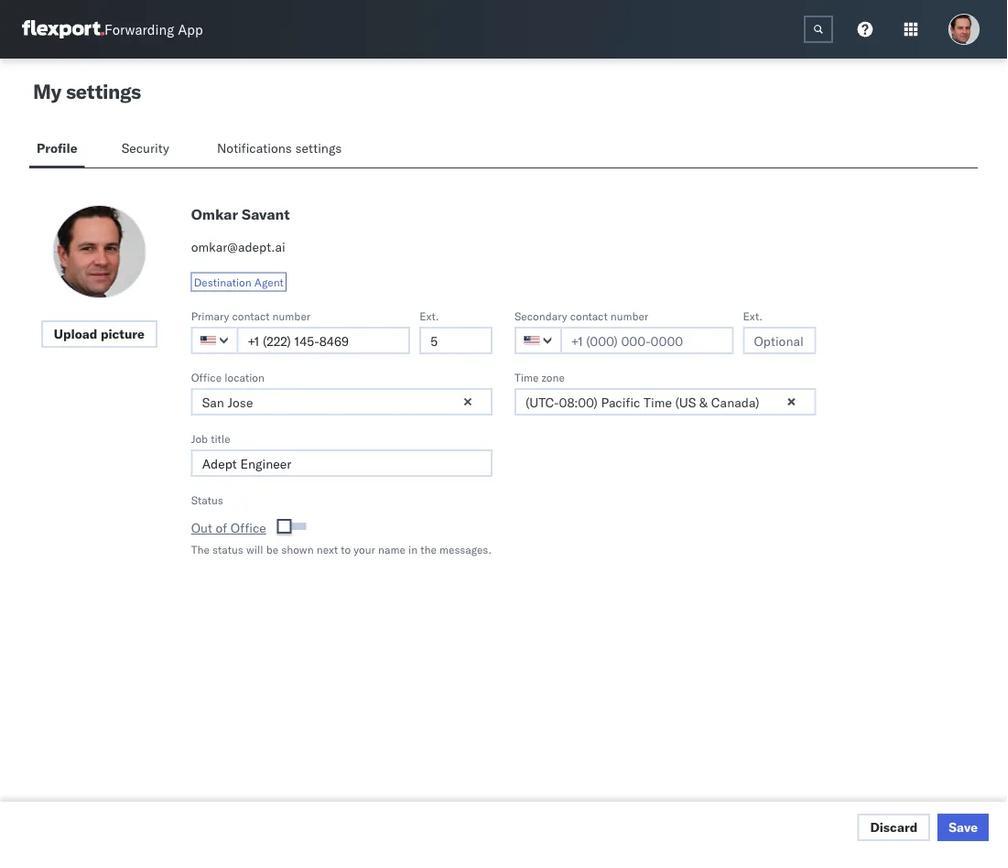 Task type: locate. For each thing, give the bounding box(es) containing it.
settings right notifications
[[295, 140, 342, 156]]

messages.
[[440, 543, 492, 556]]

2 ext. from the left
[[743, 309, 763, 323]]

contact down destination agent at the left of the page
[[232, 309, 270, 323]]

number up +1 (000) 000-0000 telephone field
[[273, 309, 311, 323]]

settings
[[66, 79, 141, 104], [295, 140, 342, 156]]

agent
[[254, 275, 284, 289]]

profile button
[[29, 132, 85, 168]]

office up will
[[231, 520, 266, 536]]

the
[[191, 543, 210, 556]]

0 horizontal spatial contact
[[232, 309, 270, 323]]

1 horizontal spatial contact
[[570, 309, 608, 323]]

1 horizontal spatial ext.
[[743, 309, 763, 323]]

number
[[273, 309, 311, 323], [611, 309, 649, 323]]

United States text field
[[191, 327, 239, 354], [515, 327, 562, 354]]

save
[[949, 820, 978, 836]]

0 vertical spatial settings
[[66, 79, 141, 104]]

1 horizontal spatial settings
[[295, 140, 342, 156]]

Job title text field
[[191, 450, 493, 477]]

0 horizontal spatial office
[[191, 370, 222, 384]]

0 horizontal spatial settings
[[66, 79, 141, 104]]

contact
[[232, 309, 270, 323], [570, 309, 608, 323]]

settings inside 'notifications settings' button
[[295, 140, 342, 156]]

notifications settings button
[[210, 132, 357, 168]]

0 horizontal spatial united states text field
[[191, 327, 239, 354]]

omkar savant
[[191, 205, 290, 223]]

settings for notifications settings
[[295, 140, 342, 156]]

2 number from the left
[[611, 309, 649, 323]]

united states text field for primary
[[191, 327, 239, 354]]

notifications
[[217, 140, 292, 156]]

out
[[191, 520, 212, 536]]

forwarding app link
[[22, 20, 203, 38]]

security button
[[114, 132, 180, 168]]

name
[[378, 543, 406, 556]]

San Jose text field
[[191, 388, 493, 416]]

ext. up optional phone field
[[420, 309, 439, 323]]

destination
[[194, 275, 252, 289]]

the
[[421, 543, 437, 556]]

2 united states text field from the left
[[515, 327, 562, 354]]

in
[[408, 543, 418, 556]]

of
[[216, 520, 227, 536]]

ext. up optional telephone field
[[743, 309, 763, 323]]

united states text field for secondary
[[515, 327, 562, 354]]

1 horizontal spatial office
[[231, 520, 266, 536]]

0 horizontal spatial ext.
[[420, 309, 439, 323]]

forwarding
[[104, 21, 174, 38]]

time
[[515, 370, 539, 384]]

1 horizontal spatial united states text field
[[515, 327, 562, 354]]

app
[[178, 21, 203, 38]]

1 number from the left
[[273, 309, 311, 323]]

ext.
[[420, 309, 439, 323], [743, 309, 763, 323]]

0 horizontal spatial number
[[273, 309, 311, 323]]

1 ext. from the left
[[420, 309, 439, 323]]

1 united states text field from the left
[[191, 327, 239, 354]]

2 contact from the left
[[570, 309, 608, 323]]

None checkbox
[[281, 523, 307, 530]]

time zone
[[515, 370, 565, 384]]

discard
[[870, 820, 918, 836]]

the status will be shown next to your name in the messages.
[[191, 543, 492, 556]]

united states text field down secondary
[[515, 327, 562, 354]]

upload
[[54, 326, 98, 342]]

office
[[191, 370, 222, 384], [231, 520, 266, 536]]

settings right 'my'
[[66, 79, 141, 104]]

title
[[211, 432, 230, 446]]

office left location
[[191, 370, 222, 384]]

number up +1 (000) 000-0000 phone field
[[611, 309, 649, 323]]

secondary
[[515, 309, 567, 323]]

None text field
[[804, 16, 833, 43]]

1 horizontal spatial number
[[611, 309, 649, 323]]

number for primary contact number
[[273, 309, 311, 323]]

contact right secondary
[[570, 309, 608, 323]]

settings for my settings
[[66, 79, 141, 104]]

my settings
[[33, 79, 141, 104]]

my
[[33, 79, 61, 104]]

united states text field down primary
[[191, 327, 239, 354]]

1 contact from the left
[[232, 309, 270, 323]]

Optional telephone field
[[420, 327, 493, 354]]

zone
[[542, 370, 565, 384]]

1 vertical spatial settings
[[295, 140, 342, 156]]



Task type: describe. For each thing, give the bounding box(es) containing it.
ext. for secondary contact number
[[743, 309, 763, 323]]

notifications settings
[[217, 140, 342, 156]]

status
[[191, 493, 223, 507]]

next
[[317, 543, 338, 556]]

profile
[[37, 140, 78, 156]]

to
[[341, 543, 351, 556]]

1 vertical spatial office
[[231, 520, 266, 536]]

will
[[246, 543, 263, 556]]

job title
[[191, 432, 230, 446]]

contact for primary
[[232, 309, 270, 323]]

forwarding app
[[104, 21, 203, 38]]

job
[[191, 432, 208, 446]]

savant
[[242, 205, 290, 223]]

Optional telephone field
[[743, 327, 816, 354]]

out of office
[[191, 520, 266, 536]]

your
[[354, 543, 375, 556]]

ext. for primary contact number
[[420, 309, 439, 323]]

number for secondary contact number
[[611, 309, 649, 323]]

contact for secondary
[[570, 309, 608, 323]]

be
[[266, 543, 279, 556]]

destination agent
[[194, 275, 284, 289]]

security
[[121, 140, 169, 156]]

save button
[[938, 814, 989, 842]]

picture
[[101, 326, 145, 342]]

status
[[213, 543, 243, 556]]

upload picture
[[54, 326, 145, 342]]

omkar
[[191, 205, 238, 223]]

primary
[[191, 309, 229, 323]]

+1 (000) 000-0000 telephone field
[[560, 327, 734, 354]]

flexport. image
[[22, 20, 104, 38]]

primary contact number
[[191, 309, 311, 323]]

discard button
[[858, 814, 931, 842]]

omkar@adept.ai
[[191, 239, 286, 255]]

shown
[[281, 543, 314, 556]]

(UTC-08:00) Pacific Time (US & Canada) text field
[[515, 388, 816, 416]]

+1 (000) 000-0000 telephone field
[[237, 327, 410, 354]]

secondary contact number
[[515, 309, 649, 323]]

0 vertical spatial office
[[191, 370, 222, 384]]

location
[[225, 370, 265, 384]]

office location
[[191, 370, 265, 384]]

upload picture button
[[41, 321, 157, 348]]



Task type: vqa. For each thing, say whether or not it's contained in the screenshot.
messages.
yes



